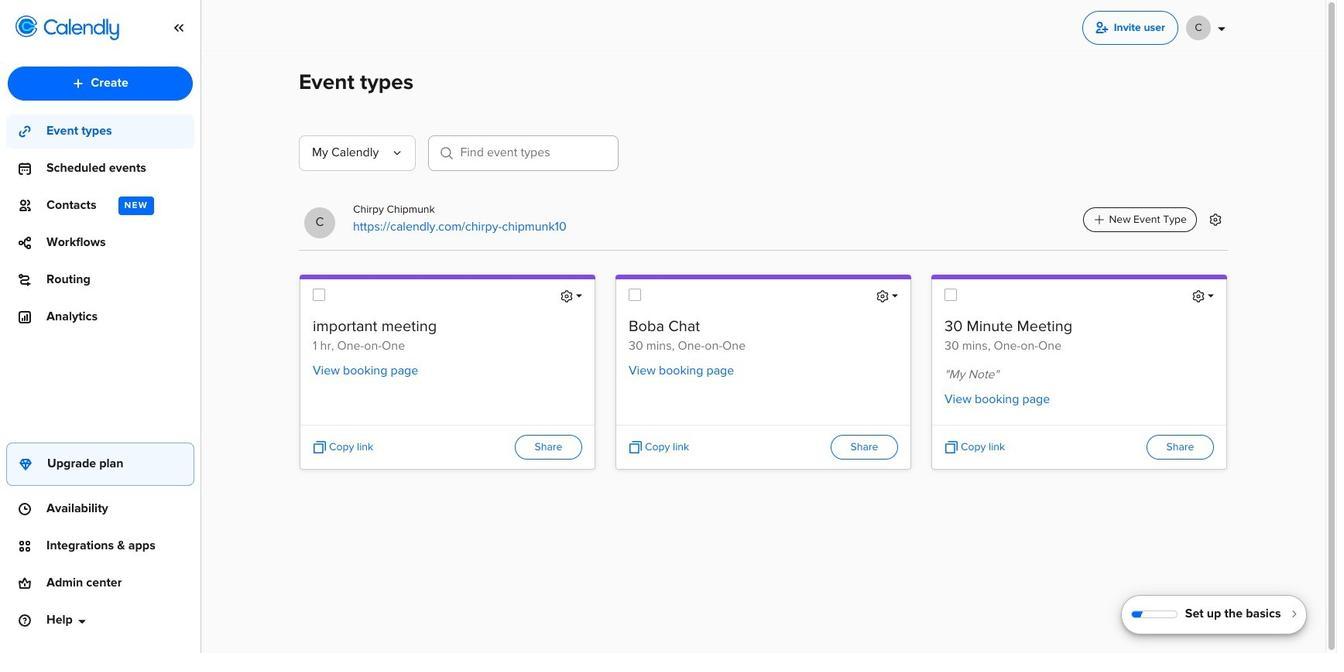 Task type: describe. For each thing, give the bounding box(es) containing it.
Find event types field
[[428, 136, 619, 171]]

calendly image
[[43, 19, 119, 40]]



Task type: locate. For each thing, give the bounding box(es) containing it.
None search field
[[428, 136, 619, 177]]

main navigation element
[[0, 0, 201, 653]]



Task type: vqa. For each thing, say whether or not it's contained in the screenshot.
Open in new window icon at right
no



